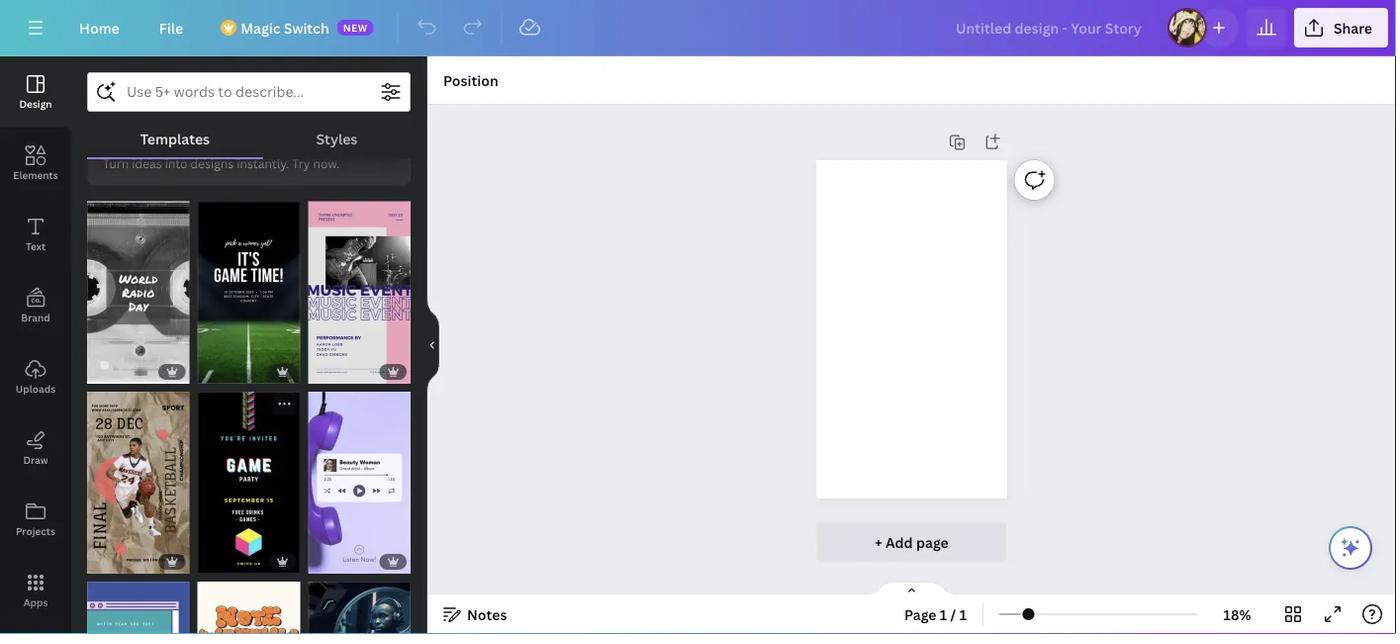 Task type: describe. For each thing, give the bounding box(es) containing it.
design button
[[0, 56, 71, 128]]

page
[[916, 533, 949, 552]]

designs
[[190, 155, 234, 172]]

apps
[[23, 596, 48, 609]]

elegant music playlist - instagram story group
[[308, 380, 411, 574]]

home
[[79, 18, 120, 37]]

cream bright orange black cartoon type music podcast instagram story group
[[198, 570, 300, 634]]

1 1 from the left
[[940, 605, 947, 624]]

blue neon gaming live stream technological animated instagram story group
[[308, 570, 411, 634]]

Use 5+ words to describe... search field
[[127, 73, 371, 111]]

home link
[[63, 8, 135, 48]]

blue 8bit which team are you game event interactive instagram story group
[[87, 570, 190, 634]]

switch
[[284, 18, 329, 37]]

black neon game party invitation your story group
[[198, 384, 300, 574]]

text button
[[0, 199, 71, 270]]

hide image
[[427, 298, 439, 393]]

/
[[951, 605, 956, 624]]

draw button
[[0, 413, 71, 484]]

templates button
[[87, 120, 263, 157]]

canva assistant image
[[1339, 536, 1363, 560]]

blue 8bit which team are you game event interactive instagram story image
[[87, 582, 190, 634]]

design
[[19, 97, 52, 110]]

2 1 from the left
[[960, 605, 967, 624]]

text
[[26, 240, 46, 253]]

elements button
[[0, 128, 71, 199]]

projects button
[[0, 484, 71, 555]]

main menu bar
[[0, 0, 1397, 56]]

black and white radio cassette world radio day instagram story group
[[87, 190, 190, 384]]

position button
[[435, 64, 506, 96]]

it's game time instagram story image
[[198, 201, 300, 384]]

black and white radio cassette world radio day instagram story image
[[87, 201, 190, 384]]

templates
[[140, 129, 210, 148]]

pink and white modern geometric music event instagram story image
[[308, 201, 411, 384]]

position
[[443, 71, 499, 90]]

file button
[[143, 8, 199, 48]]

18% button
[[1206, 599, 1270, 630]]

page
[[905, 605, 937, 624]]

now.
[[313, 155, 340, 172]]



Task type: vqa. For each thing, say whether or not it's contained in the screenshot.
bottom Poster
no



Task type: locate. For each thing, give the bounding box(es) containing it.
show pages image
[[865, 581, 960, 597]]

18%
[[1224, 605, 1251, 624]]

styles
[[316, 129, 358, 148]]

apps button
[[0, 555, 71, 627]]

file
[[159, 18, 183, 37]]

uploads button
[[0, 341, 71, 413]]

0 horizontal spatial 1
[[940, 605, 947, 624]]

turn ideas into designs instantly. try now.
[[103, 155, 340, 172]]

moccasin motivational athletics basketball instagram story group
[[87, 380, 190, 574]]

new
[[343, 21, 368, 34]]

pink and white modern geometric music event instagram story group
[[308, 190, 411, 384]]

moccasin motivational athletics basketball instagram story image
[[87, 392, 190, 574]]

black neon game party invitation your story image
[[198, 392, 300, 574]]

brand button
[[0, 270, 71, 341]]

+ add page button
[[817, 523, 1007, 562]]

Design title text field
[[940, 8, 1160, 48]]

draw
[[23, 453, 48, 467]]

it's game time instagram story group
[[198, 190, 300, 384]]

projects
[[16, 525, 55, 538]]

turn ideas into designs instantly. try now. button
[[87, 0, 411, 186]]

styles button
[[263, 120, 411, 157]]

share
[[1334, 18, 1373, 37]]

ideas
[[132, 155, 162, 172]]

+
[[875, 533, 882, 552]]

brand
[[21, 311, 50, 324]]

try
[[292, 155, 310, 172]]

elegant music playlist - instagram story image
[[308, 392, 411, 574]]

notes
[[467, 605, 507, 624]]

into
[[165, 155, 188, 172]]

notes button
[[435, 599, 515, 630]]

share button
[[1294, 8, 1389, 48]]

1 horizontal spatial 1
[[960, 605, 967, 624]]

magic
[[241, 18, 281, 37]]

elements
[[13, 168, 58, 182]]

uploads
[[16, 382, 56, 395]]

instantly.
[[237, 155, 289, 172]]

turn
[[103, 155, 129, 172]]

1
[[940, 605, 947, 624], [960, 605, 967, 624]]

1 right /
[[960, 605, 967, 624]]

+ add page
[[875, 533, 949, 552]]

side panel tab list
[[0, 56, 71, 634]]

page 1 / 1
[[905, 605, 967, 624]]

add
[[886, 533, 913, 552]]

magic switch
[[241, 18, 329, 37]]

1 left /
[[940, 605, 947, 624]]



